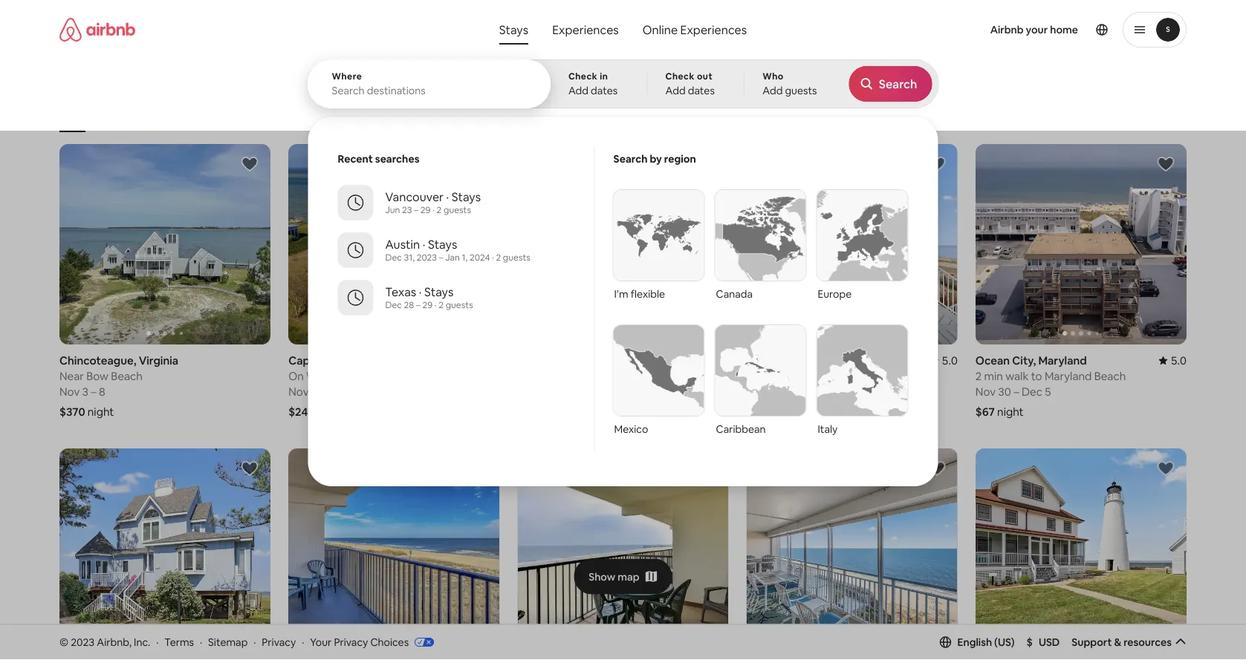Task type: vqa. For each thing, say whether or not it's contained in the screenshot.
Frederica,
yes



Task type: locate. For each thing, give the bounding box(es) containing it.
check
[[569, 71, 598, 82], [666, 71, 695, 82]]

guests up austin · stays dec 31, 2023 – jan 1, 2024 · 2 guests on the top left of page
[[444, 204, 471, 216]]

privacy
[[262, 636, 296, 649], [334, 636, 368, 649]]

support & resources
[[1072, 636, 1172, 650]]

dec inside austin · stays dec 31, 2023 – jan 1, 2024 · 2 guests
[[385, 252, 402, 264]]

1 nov from the left
[[59, 385, 80, 399]]

5 down wilkins
[[311, 385, 317, 399]]

add inside check out add dates
[[666, 84, 686, 97]]

1 add from the left
[[569, 84, 589, 97]]

usd
[[1039, 636, 1060, 650]]

guests inside austin · stays dec 31, 2023 – jan 1, 2024 · 2 guests
[[503, 252, 531, 264]]

1 check from the left
[[569, 71, 598, 82]]

check inside check out add dates
[[666, 71, 695, 82]]

2 night from the left
[[775, 405, 802, 419]]

29 for texas
[[423, 300, 433, 311]]

2 5.0 out of 5 average rating image from the left
[[1160, 354, 1187, 368]]

2 check from the left
[[666, 71, 695, 82]]

0 horizontal spatial add
[[569, 84, 589, 97]]

experiences up out
[[681, 22, 747, 37]]

maryland
[[1039, 354, 1087, 368], [1045, 369, 1092, 384]]

stays right 28
[[425, 284, 454, 300]]

2 horizontal spatial night
[[998, 405, 1024, 419]]

$370
[[59, 405, 85, 419]]

0 horizontal spatial 5
[[311, 385, 317, 399]]

0 horizontal spatial beach
[[111, 369, 143, 384]]

night down 8
[[88, 405, 114, 419]]

2 dates from the left
[[688, 84, 715, 97]]

0 horizontal spatial experiences
[[552, 22, 619, 37]]

1 horizontal spatial dates
[[688, 84, 715, 97]]

0 horizontal spatial check
[[569, 71, 598, 82]]

delaware up beach
[[802, 354, 851, 368]]

1 5 from the left
[[311, 385, 317, 399]]

1 beach from the left
[[111, 369, 143, 384]]

30
[[999, 385, 1012, 399]]

3 add from the left
[[763, 84, 783, 97]]

recent searches group
[[320, 146, 594, 322]]

cape charles, virginia on wilkins beach nov 5 – 10 $240
[[289, 354, 404, 419]]

1 5.0 out of 5 average rating image from the left
[[930, 354, 958, 368]]

0 horizontal spatial privacy
[[262, 636, 296, 649]]

23
[[402, 204, 412, 216]]

2 nov from the left
[[289, 385, 309, 399]]

1 dates from the left
[[591, 84, 618, 97]]

5.0 out of 5 average rating image
[[930, 354, 958, 368], [1160, 354, 1187, 368]]

nov left 20
[[747, 385, 767, 399]]

0 vertical spatial maryland
[[1039, 354, 1087, 368]]

night down '25'
[[775, 405, 802, 419]]

stays
[[499, 22, 529, 37], [452, 189, 481, 204], [428, 237, 457, 252], [425, 284, 454, 300]]

guests inside who add guests
[[785, 84, 817, 97]]

on left "the"
[[747, 369, 762, 384]]

dates down in at the top of the page
[[591, 84, 618, 97]]

on
[[289, 369, 304, 384], [747, 369, 762, 384]]

nov
[[59, 385, 80, 399], [289, 385, 309, 399], [747, 385, 767, 399], [976, 385, 996, 399]]

amazing pools
[[769, 110, 831, 122]]

31,
[[404, 252, 415, 264]]

stays inside vancouver · stays jun 23 – 29 · 2 guests
[[452, 189, 481, 204]]

add
[[569, 84, 589, 97], [666, 84, 686, 97], [763, 84, 783, 97]]

sitemap
[[208, 636, 248, 649]]

delaware right milford,
[[560, 353, 609, 368]]

1 experiences from the left
[[552, 22, 619, 37]]

add inside check in add dates
[[569, 84, 589, 97]]

– right 28
[[416, 300, 421, 311]]

english
[[958, 636, 993, 650]]

wilkins
[[306, 369, 342, 384]]

1 horizontal spatial experiences
[[681, 22, 747, 37]]

1 horizontal spatial delaware
[[802, 354, 851, 368]]

29
[[421, 204, 431, 216], [423, 300, 433, 311]]

beach inside cape charles, virginia on wilkins beach nov 5 – 10 $240
[[345, 369, 376, 384]]

the
[[765, 369, 782, 384]]

·
[[446, 189, 449, 204], [433, 204, 435, 216], [423, 237, 426, 252], [492, 252, 494, 264], [419, 284, 422, 300], [435, 300, 437, 311], [156, 636, 159, 649], [200, 636, 202, 649], [254, 636, 256, 649], [302, 636, 304, 649]]

2023
[[417, 252, 437, 264], [71, 636, 95, 649]]

dates
[[591, 84, 618, 97], [688, 84, 715, 97]]

privacy right your
[[334, 636, 368, 649]]

virginia inside chincoteague, virginia near bow beach nov 3 – 8 $370 night
[[139, 353, 179, 368]]

check left in at the top of the page
[[569, 71, 598, 82]]

2023 right 31,
[[417, 252, 437, 264]]

29 right 23
[[421, 204, 431, 216]]

29 inside texas · stays dec 28 – 29 · 2 guests
[[423, 300, 433, 311]]

add to wishlist: ocean city, maryland image
[[1158, 155, 1175, 173], [928, 460, 946, 478]]

beach right bow at the bottom left
[[111, 369, 143, 384]]

25
[[793, 385, 805, 399]]

stays left 1,
[[428, 237, 457, 252]]

beach right to at bottom right
[[1095, 369, 1127, 384]]

– inside vancouver · stays jun 23 – 29 · 2 guests
[[414, 204, 419, 216]]

0 horizontal spatial on
[[289, 369, 304, 384]]

0 vertical spatial 2023
[[417, 252, 437, 264]]

dec down to at bottom right
[[1022, 385, 1043, 399]]

3 night from the left
[[998, 405, 1024, 419]]

$638
[[747, 405, 773, 419]]

add up homes
[[666, 84, 686, 97]]

search
[[614, 152, 648, 166]]

omg!
[[575, 110, 599, 122]]

2 left min
[[976, 369, 982, 384]]

beach
[[111, 369, 143, 384], [345, 369, 376, 384], [1095, 369, 1127, 384]]

2 horizontal spatial beach
[[1095, 369, 1127, 384]]

0 horizontal spatial virginia
[[139, 353, 179, 368]]

texas
[[385, 284, 417, 300]]

1 horizontal spatial 5.0 out of 5 average rating image
[[1160, 354, 1187, 368]]

airbnb your home link
[[982, 14, 1088, 45]]

0 horizontal spatial 5.0
[[942, 354, 958, 368]]

stays for austin · stays
[[428, 237, 457, 252]]

bow
[[86, 369, 109, 384]]

your privacy choices link
[[310, 636, 434, 651]]

flexible
[[631, 288, 665, 301]]

austin · stays dec 31, 2023 – jan 1, 2024 · 2 guests
[[385, 237, 531, 264]]

guests
[[785, 84, 817, 97], [444, 204, 471, 216], [503, 252, 531, 264], [446, 300, 473, 311]]

beach
[[784, 369, 816, 384]]

0 horizontal spatial delaware
[[560, 353, 609, 368]]

– right 23
[[414, 204, 419, 216]]

2 virginia from the left
[[364, 354, 404, 368]]

– inside cape charles, virginia on wilkins beach nov 5 – 10 $240
[[320, 385, 325, 399]]

0 vertical spatial dec
[[385, 252, 402, 264]]

min
[[985, 369, 1004, 384]]

guests down 1,
[[446, 300, 473, 311]]

group
[[59, 74, 932, 132], [59, 144, 271, 345], [289, 144, 500, 345], [518, 144, 729, 345], [747, 144, 958, 345], [976, 144, 1187, 345], [59, 449, 271, 650], [289, 449, 500, 650], [518, 449, 729, 650], [747, 449, 958, 650], [976, 449, 1187, 650]]

virginia right chincoteague,
[[139, 353, 179, 368]]

your
[[1026, 23, 1048, 36]]

$ usd
[[1027, 636, 1060, 650]]

airbnb your home
[[991, 23, 1079, 36]]

5.0 for frederica, delaware on the beach nov 20 – 25 $638 night
[[942, 354, 958, 368]]

5
[[311, 385, 317, 399], [1045, 385, 1052, 399]]

Where field
[[332, 84, 526, 97]]

amazing
[[769, 110, 806, 122]]

what can we help you find? tab list
[[488, 15, 631, 45]]

add to wishlist: chincoteague, virginia image
[[241, 460, 259, 478]]

night down 30
[[998, 405, 1024, 419]]

beach inside the ocean city, maryland 2 min walk to maryland beach nov 30 – dec 5 $67 night
[[1095, 369, 1127, 384]]

0 vertical spatial add to wishlist: ocean city, maryland image
[[1158, 155, 1175, 173]]

0 vertical spatial 29
[[421, 204, 431, 216]]

nov up $240
[[289, 385, 309, 399]]

1 horizontal spatial privacy
[[334, 636, 368, 649]]

delaware inside frederica, delaware on the beach nov 20 – 25 $638 night
[[802, 354, 851, 368]]

maryland up to at bottom right
[[1039, 354, 1087, 368]]

0 horizontal spatial 5.0 out of 5 average rating image
[[930, 354, 958, 368]]

5 inside cape charles, virginia on wilkins beach nov 5 – 10 $240
[[311, 385, 317, 399]]

terms
[[165, 636, 194, 649]]

stays tab panel
[[307, 59, 939, 487]]

None search field
[[307, 0, 939, 487]]

1 on from the left
[[289, 369, 304, 384]]

(us)
[[995, 636, 1015, 650]]

check left out
[[666, 71, 695, 82]]

2 inside vancouver · stays jun 23 – 29 · 2 guests
[[437, 204, 442, 216]]

1 horizontal spatial beach
[[345, 369, 376, 384]]

2 5 from the left
[[1045, 385, 1052, 399]]

canada
[[716, 288, 753, 301]]

2 horizontal spatial add
[[763, 84, 783, 97]]

1 horizontal spatial 5.0
[[1171, 354, 1187, 368]]

add inside who add guests
[[763, 84, 783, 97]]

dec left 31,
[[385, 252, 402, 264]]

1 vertical spatial dec
[[385, 300, 402, 311]]

– left jan
[[439, 252, 444, 264]]

2023 right ©
[[71, 636, 95, 649]]

dec left 28
[[385, 300, 402, 311]]

1 horizontal spatial add to wishlist: ocean city, maryland image
[[1158, 155, 1175, 173]]

2 vertical spatial dec
[[1022, 385, 1043, 399]]

stays for vancouver · stays
[[452, 189, 481, 204]]

– inside austin · stays dec 31, 2023 – jan 1, 2024 · 2 guests
[[439, 252, 444, 264]]

1 vertical spatial 2023
[[71, 636, 95, 649]]

1 5.0 from the left
[[942, 354, 958, 368]]

1 virginia from the left
[[139, 353, 179, 368]]

choices
[[371, 636, 409, 649]]

experiences up in at the top of the page
[[552, 22, 619, 37]]

1 vertical spatial 29
[[423, 300, 433, 311]]

check inside check in add dates
[[569, 71, 598, 82]]

creative spaces
[[261, 110, 328, 122]]

4 nov from the left
[[976, 385, 996, 399]]

4.79 out of 5 average rating image
[[466, 659, 500, 661]]

on down cape
[[289, 369, 304, 384]]

show map
[[589, 571, 640, 584]]

2 right 2024
[[496, 252, 501, 264]]

1 vertical spatial add to wishlist: ocean city, maryland image
[[928, 460, 946, 478]]

2 inside austin · stays dec 31, 2023 – jan 1, 2024 · 2 guests
[[496, 252, 501, 264]]

29 inside vancouver · stays jun 23 – 29 · 2 guests
[[421, 204, 431, 216]]

night
[[88, 405, 114, 419], [775, 405, 802, 419], [998, 405, 1024, 419]]

night for 8
[[88, 405, 114, 419]]

maryland right to at bottom right
[[1045, 369, 1092, 384]]

2 delaware from the left
[[802, 354, 851, 368]]

night inside frederica, delaware on the beach nov 20 – 25 $638 night
[[775, 405, 802, 419]]

2023 inside austin · stays dec 31, 2023 – jan 1, 2024 · 2 guests
[[417, 252, 437, 264]]

mexico
[[614, 423, 649, 436]]

map
[[618, 571, 640, 584]]

nov left 3 at bottom left
[[59, 385, 80, 399]]

– left "10"
[[320, 385, 325, 399]]

virginia right 'charles,'
[[364, 354, 404, 368]]

delaware for milford, delaware
[[560, 353, 609, 368]]

home
[[1051, 23, 1079, 36]]

2 right 23
[[437, 204, 442, 216]]

english (us) button
[[940, 636, 1015, 650]]

1 horizontal spatial add
[[666, 84, 686, 97]]

4.85
[[707, 353, 729, 368]]

0 horizontal spatial night
[[88, 405, 114, 419]]

charles,
[[319, 354, 362, 368]]

nov inside cape charles, virginia on wilkins beach nov 5 – 10 $240
[[289, 385, 309, 399]]

2 beach from the left
[[345, 369, 376, 384]]

guests up the amazing pools
[[785, 84, 817, 97]]

profile element
[[772, 0, 1187, 59]]

experiences inside online experiences link
[[681, 22, 747, 37]]

dates inside check out add dates
[[688, 84, 715, 97]]

dec inside texas · stays dec 28 – 29 · 2 guests
[[385, 300, 402, 311]]

stays right vancouver at the left of page
[[452, 189, 481, 204]]

dates down out
[[688, 84, 715, 97]]

delaware
[[560, 353, 609, 368], [802, 354, 851, 368]]

add to wishlist: lusby, maryland image
[[1158, 460, 1175, 478]]

1 delaware from the left
[[560, 353, 609, 368]]

5 right 30
[[1045, 385, 1052, 399]]

privacy left your
[[262, 636, 296, 649]]

1 horizontal spatial check
[[666, 71, 695, 82]]

4.85 out of 5 average rating image
[[695, 353, 729, 368]]

2 5.0 from the left
[[1171, 354, 1187, 368]]

stays left experiences button
[[499, 22, 529, 37]]

1 night from the left
[[88, 405, 114, 419]]

add down who
[[763, 84, 783, 97]]

cape
[[289, 354, 317, 368]]

terms · sitemap · privacy ·
[[165, 636, 304, 649]]

dec
[[385, 252, 402, 264], [385, 300, 402, 311], [1022, 385, 1043, 399]]

2 add from the left
[[666, 84, 686, 97]]

italy
[[818, 423, 838, 436]]

nov inside chincoteague, virginia near bow beach nov 3 – 8 $370 night
[[59, 385, 80, 399]]

1 horizontal spatial night
[[775, 405, 802, 419]]

2 on from the left
[[747, 369, 762, 384]]

4.9 out of 5 average rating image
[[930, 659, 958, 661]]

airbnb
[[991, 23, 1024, 36]]

dates inside check in add dates
[[591, 84, 618, 97]]

national
[[352, 110, 387, 121]]

– left '25'
[[785, 385, 791, 399]]

&
[[1115, 636, 1122, 650]]

add up omg!
[[569, 84, 589, 97]]

stays inside texas · stays dec 28 – 29 · 2 guests
[[425, 284, 454, 300]]

stays inside austin · stays dec 31, 2023 – jan 1, 2024 · 2 guests
[[428, 237, 457, 252]]

milford, delaware
[[518, 353, 609, 368]]

2 experiences from the left
[[681, 22, 747, 37]]

on inside frederica, delaware on the beach nov 20 – 25 $638 night
[[747, 369, 762, 384]]

2 right 28
[[439, 300, 444, 311]]

online
[[643, 22, 678, 37]]

add to wishlist: frederica, delaware image
[[928, 155, 946, 173]]

night inside chincoteague, virginia near bow beach nov 3 – 8 $370 night
[[88, 405, 114, 419]]

dec inside the ocean city, maryland 2 min walk to maryland beach nov 30 – dec 5 $67 night
[[1022, 385, 1043, 399]]

28
[[404, 300, 414, 311]]

1 horizontal spatial 5
[[1045, 385, 1052, 399]]

0 horizontal spatial dates
[[591, 84, 618, 97]]

1 horizontal spatial 2023
[[417, 252, 437, 264]]

1 horizontal spatial on
[[747, 369, 762, 384]]

– right 3 at bottom left
[[91, 385, 97, 399]]

– inside texas · stays dec 28 – 29 · 2 guests
[[416, 300, 421, 311]]

3 beach from the left
[[1095, 369, 1127, 384]]

guests right 2024
[[503, 252, 531, 264]]

1 privacy from the left
[[262, 636, 296, 649]]

beach down 'charles,'
[[345, 369, 376, 384]]

virginia inside cape charles, virginia on wilkins beach nov 5 – 10 $240
[[364, 354, 404, 368]]

– right 30
[[1014, 385, 1020, 399]]

3 nov from the left
[[747, 385, 767, 399]]

2 privacy from the left
[[334, 636, 368, 649]]

nov down min
[[976, 385, 996, 399]]

1 horizontal spatial virginia
[[364, 354, 404, 368]]

29 right 28
[[423, 300, 433, 311]]



Task type: describe. For each thing, give the bounding box(es) containing it.
chincoteague,
[[59, 353, 136, 368]]

$67
[[976, 405, 995, 419]]

2 inside texas · stays dec 28 – 29 · 2 guests
[[439, 300, 444, 311]]

nov inside frederica, delaware on the beach nov 20 – 25 $638 night
[[747, 385, 767, 399]]

delaware for frederica, delaware on the beach nov 20 – 25 $638 night
[[802, 354, 851, 368]]

frederica, delaware on the beach nov 20 – 25 $638 night
[[747, 354, 851, 419]]

searches
[[375, 152, 420, 166]]

online experiences link
[[631, 15, 759, 45]]

experiences inside experiences button
[[552, 22, 619, 37]]

frederica,
[[747, 354, 799, 368]]

dates for check out add dates
[[688, 84, 715, 97]]

support & resources button
[[1072, 636, 1187, 650]]

recent
[[338, 152, 373, 166]]

jan
[[446, 252, 460, 264]]

where
[[332, 71, 362, 82]]

by
[[650, 152, 662, 166]]

0 horizontal spatial add to wishlist: ocean city, maryland image
[[928, 460, 946, 478]]

play
[[867, 110, 884, 122]]

jun
[[385, 204, 400, 216]]

check for check out add dates
[[666, 71, 695, 82]]

stays inside button
[[499, 22, 529, 37]]

resources
[[1124, 636, 1172, 650]]

1 vertical spatial maryland
[[1045, 369, 1092, 384]]

1,
[[462, 252, 468, 264]]

texas · stays dec 28 – 29 · 2 guests
[[385, 284, 473, 311]]

5.0 for ocean city, maryland 2 min walk to maryland beach nov 30 – dec 5 $67 night
[[1171, 354, 1187, 368]]

ocean city, maryland 2 min walk to maryland beach nov 30 – dec 5 $67 night
[[976, 354, 1127, 419]]

inc.
[[134, 636, 150, 649]]

milford,
[[518, 353, 558, 368]]

10
[[328, 385, 339, 399]]

stays button
[[488, 15, 541, 45]]

guests inside texas · stays dec 28 – 29 · 2 guests
[[446, 300, 473, 311]]

0 horizontal spatial 2023
[[71, 636, 95, 649]]

night inside the ocean city, maryland 2 min walk to maryland beach nov 30 – dec 5 $67 night
[[998, 405, 1024, 419]]

nov inside the ocean city, maryland 2 min walk to maryland beach nov 30 – dec 5 $67 night
[[976, 385, 996, 399]]

dec for texas · stays
[[385, 300, 402, 311]]

to
[[1032, 369, 1043, 384]]

$
[[1027, 636, 1033, 650]]

your
[[310, 636, 332, 649]]

support
[[1072, 636, 1113, 650]]

beach inside chincoteague, virginia near bow beach nov 3 – 8 $370 night
[[111, 369, 143, 384]]

i'm flexible
[[614, 288, 665, 301]]

privacy link
[[262, 636, 296, 649]]

your privacy choices
[[310, 636, 409, 649]]

group containing national parks
[[59, 74, 932, 132]]

29 for vancouver
[[421, 204, 431, 216]]

near
[[59, 369, 84, 384]]

vancouver · stays jun 23 – 29 · 2 guests
[[385, 189, 481, 216]]

out
[[697, 71, 713, 82]]

caribbean
[[716, 423, 766, 436]]

airbnb,
[[97, 636, 132, 649]]

add for check in add dates
[[569, 84, 589, 97]]

none search field containing stays
[[307, 0, 939, 487]]

5.0 out of 5 average rating image for frederica, delaware on the beach nov 20 – 25 $638 night
[[930, 354, 958, 368]]

english (us)
[[958, 636, 1015, 650]]

– inside frederica, delaware on the beach nov 20 – 25 $638 night
[[785, 385, 791, 399]]

lakefront
[[502, 110, 543, 122]]

mansions
[[437, 110, 476, 122]]

2 inside the ocean city, maryland 2 min walk to maryland beach nov 30 – dec 5 $67 night
[[976, 369, 982, 384]]

recent searches
[[338, 152, 420, 166]]

tiny
[[632, 110, 650, 122]]

on inside cape charles, virginia on wilkins beach nov 5 – 10 $240
[[289, 369, 304, 384]]

add for check out add dates
[[666, 84, 686, 97]]

pools
[[808, 110, 831, 122]]

– inside the ocean city, maryland 2 min walk to maryland beach nov 30 – dec 5 $67 night
[[1014, 385, 1020, 399]]

chincoteague, virginia near bow beach nov 3 – 8 $370 night
[[59, 353, 179, 419]]

austin
[[385, 237, 420, 252]]

dec for austin · stays
[[385, 252, 402, 264]]

stays for texas · stays
[[425, 284, 454, 300]]

privacy inside your privacy choices "link"
[[334, 636, 368, 649]]

sitemap link
[[208, 636, 248, 649]]

trending
[[706, 110, 743, 122]]

show
[[589, 571, 616, 584]]

2024
[[470, 252, 490, 264]]

© 2023 airbnb, inc. ·
[[59, 636, 159, 649]]

search by region
[[614, 152, 697, 166]]

homes
[[651, 110, 680, 122]]

©
[[59, 636, 68, 649]]

night for 25
[[775, 405, 802, 419]]

5 inside the ocean city, maryland 2 min walk to maryland beach nov 30 – dec 5 $67 night
[[1045, 385, 1052, 399]]

check out add dates
[[666, 71, 715, 97]]

in
[[600, 71, 608, 82]]

tiny homes
[[632, 110, 680, 122]]

online experiences
[[643, 22, 747, 37]]

guests inside vancouver · stays jun 23 – 29 · 2 guests
[[444, 204, 471, 216]]

who add guests
[[763, 71, 817, 97]]

check in add dates
[[569, 71, 618, 97]]

creative
[[261, 110, 297, 122]]

europe
[[818, 288, 852, 301]]

20
[[770, 385, 783, 399]]

ocean
[[976, 354, 1010, 368]]

region
[[665, 152, 697, 166]]

city,
[[1013, 354, 1037, 368]]

– inside chincoteague, virginia near bow beach nov 3 – 8 $370 night
[[91, 385, 97, 399]]

walk
[[1006, 369, 1029, 384]]

5.0 out of 5 average rating image for ocean city, maryland 2 min walk to maryland beach nov 30 – dec 5 $67 night
[[1160, 354, 1187, 368]]

4.94 out of 5 average rating image
[[695, 659, 729, 661]]

check for check in add dates
[[569, 71, 598, 82]]

spaces
[[299, 110, 328, 122]]

add to wishlist: chincoteague, virginia image
[[241, 155, 259, 173]]

terms link
[[165, 636, 194, 649]]

national parks
[[352, 110, 412, 121]]

4.88 out of 5 average rating image
[[1153, 659, 1187, 661]]

dates for check in add dates
[[591, 84, 618, 97]]



